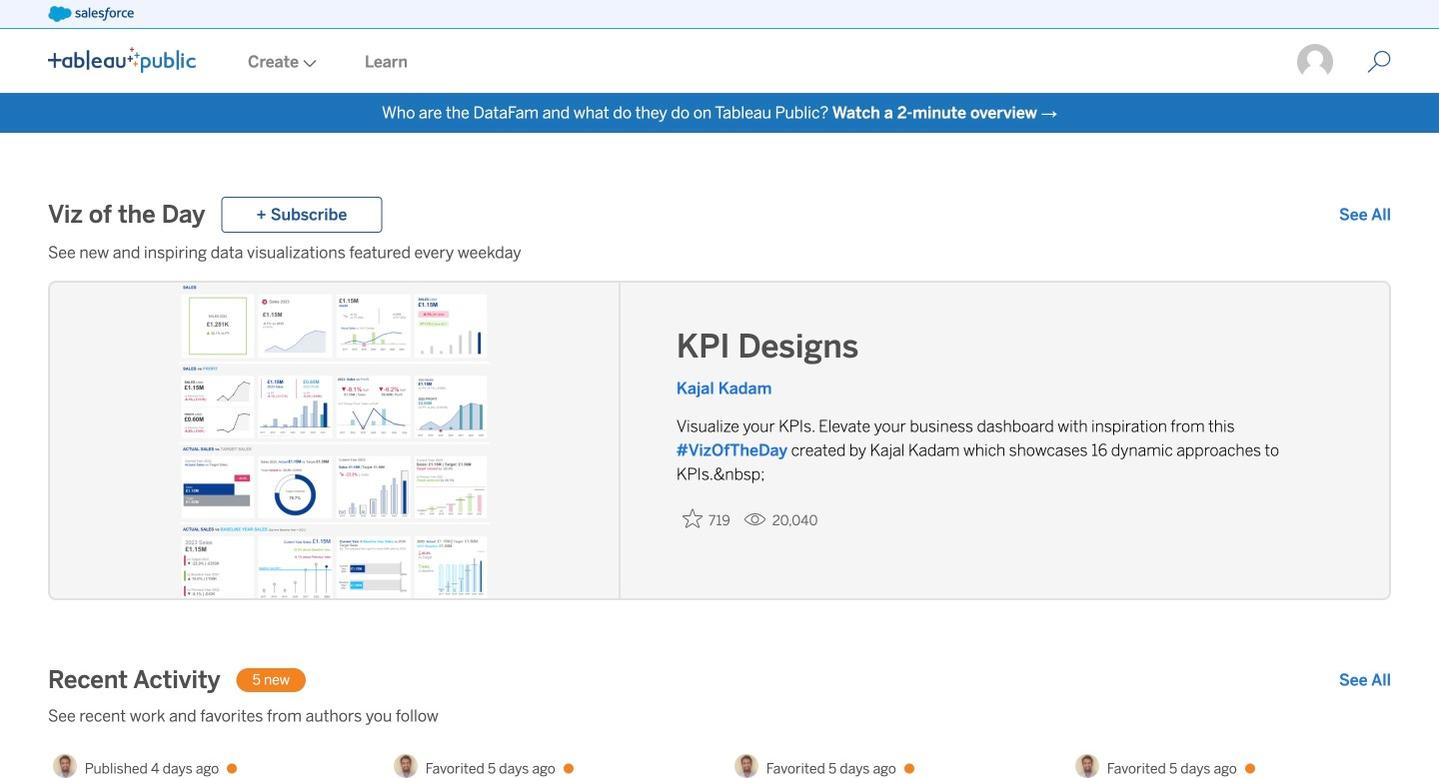 Task type: describe. For each thing, give the bounding box(es) containing it.
create image
[[299, 59, 317, 67]]

2 ben norland image from the left
[[735, 755, 759, 779]]

2 ben norland image from the left
[[1076, 755, 1100, 779]]

add favorite image
[[683, 509, 703, 529]]

Add Favorite button
[[677, 503, 737, 535]]

recent activity heading
[[48, 665, 221, 697]]



Task type: vqa. For each thing, say whether or not it's contained in the screenshot.
see all viz of the day element
yes



Task type: locate. For each thing, give the bounding box(es) containing it.
0 horizontal spatial ben norland image
[[53, 755, 77, 779]]

0 horizontal spatial ben norland image
[[394, 755, 418, 779]]

1 ben norland image from the left
[[394, 755, 418, 779]]

tableau public viz of the day image
[[50, 283, 621, 603]]

see all recent activity element
[[1340, 669, 1392, 693]]

1 ben norland image from the left
[[53, 755, 77, 779]]

logo image
[[48, 47, 196, 73]]

gary.orlando image
[[1296, 42, 1336, 82]]

see recent work and favorites from authors you follow element
[[48, 705, 1392, 729]]

1 horizontal spatial ben norland image
[[735, 755, 759, 779]]

see new and inspiring data visualizations featured every weekday element
[[48, 241, 1392, 265]]

salesforce logo image
[[48, 6, 134, 22]]

ben norland image
[[394, 755, 418, 779], [735, 755, 759, 779]]

go to search image
[[1344, 50, 1416, 74]]

see all viz of the day element
[[1340, 203, 1392, 227]]

viz of the day heading
[[48, 199, 205, 231]]

ben norland image
[[53, 755, 77, 779], [1076, 755, 1100, 779]]

1 horizontal spatial ben norland image
[[1076, 755, 1100, 779]]



